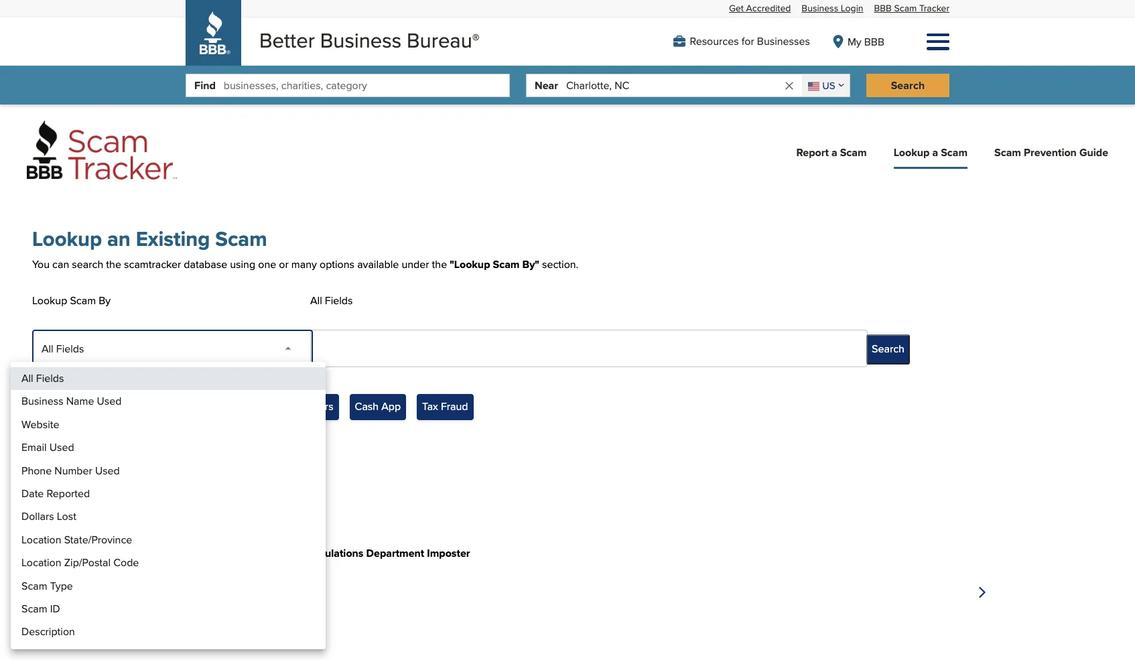 Task type: vqa. For each thing, say whether or not it's contained in the screenshot.
Business
yes



Task type: locate. For each thing, give the bounding box(es) containing it.
1 horizontal spatial "
[[535, 256, 539, 272]]

government agency imposter - united states business regulations department imposter received scam email in the mail dollars lost: unknown location date reported:
[[38, 546, 470, 638]]

date down phone
[[21, 486, 44, 501]]

resources for businesses
[[690, 34, 810, 49]]

dollars lost option
[[11, 506, 326, 529]]

used for name
[[97, 394, 122, 409]]

using
[[230, 256, 255, 272]]

0 vertical spatial all fields
[[310, 293, 353, 308]]

0 horizontal spatial the
[[106, 256, 121, 272]]

scam inside "option"
[[21, 601, 47, 617]]

mail
[[168, 561, 187, 577]]

lookup for by
[[32, 293, 67, 308]]

0 vertical spatial date
[[21, 486, 44, 501]]

fraud down email used option
[[110, 462, 137, 478]]

1 vertical spatial fields
[[56, 341, 84, 356]]

search button
[[867, 74, 950, 97], [867, 334, 910, 364]]

all fields list box
[[11, 362, 326, 649]]

all fields for all fields option
[[21, 371, 64, 386]]

fields down options at the left top
[[325, 293, 353, 308]]

date
[[21, 486, 44, 501], [38, 622, 60, 638]]

date down id
[[38, 622, 60, 638]]

2 vertical spatial location
[[85, 602, 125, 617]]

1 vertical spatial date
[[38, 622, 60, 638]]

0 horizontal spatial imposter
[[140, 546, 183, 561]]

fields up pet
[[36, 371, 64, 386]]

2 vertical spatial search
[[32, 504, 66, 519]]

used right name
[[97, 394, 122, 409]]

lookup scam by
[[32, 293, 111, 308]]

business inside business name used option
[[21, 394, 63, 409]]

1 horizontal spatial the
[[150, 561, 165, 577]]

1 vertical spatial tax
[[91, 462, 107, 478]]

" right under
[[450, 256, 454, 272]]

dollars left lost at the bottom
[[21, 509, 54, 524]]

used inside business name used option
[[97, 394, 122, 409]]

by left section.
[[523, 256, 535, 272]]

dollars inside government agency imposter - united states business regulations department imposter received scam email in the mail dollars lost: unknown location date reported:
[[38, 581, 70, 597]]

code
[[113, 555, 139, 570]]

location down dollars lost
[[21, 532, 61, 547]]

all fields up pet
[[21, 371, 64, 386]]

used up phone number used
[[49, 440, 74, 455]]

email
[[21, 440, 47, 455]]

dollars up id
[[38, 581, 70, 597]]

0 vertical spatial by
[[523, 256, 535, 272]]

the down the an
[[106, 256, 121, 272]]

email used option
[[11, 436, 326, 460]]

pet scams
[[43, 399, 92, 414]]

location inside option
[[21, 555, 61, 570]]

one
[[258, 256, 276, 272]]

bbb right my
[[865, 34, 885, 49]]

0 vertical spatial search
[[891, 78, 925, 93]]

0 horizontal spatial fraud
[[110, 462, 137, 478]]

date reported
[[21, 486, 90, 501]]

department
[[366, 546, 424, 561]]

reported:
[[63, 622, 109, 638]]

database
[[184, 256, 227, 272]]

get accredited link
[[729, 1, 791, 15]]

the
[[106, 256, 121, 272], [432, 256, 447, 272], [150, 561, 165, 577]]

0 vertical spatial location
[[21, 532, 61, 547]]

1 search button from the top
[[867, 74, 950, 97]]

1 horizontal spatial by
[[523, 256, 535, 272]]

search results (
[[32, 504, 110, 519]]

fraud right app
[[441, 399, 468, 414]]

2 horizontal spatial the
[[432, 256, 447, 272]]

1 horizontal spatial imposter
[[427, 546, 470, 561]]

all fields: tax fraud
[[44, 462, 137, 478]]

imposter up mail
[[140, 546, 183, 561]]

business
[[802, 1, 839, 15], [320, 25, 402, 55], [21, 394, 63, 409], [260, 546, 304, 561]]

fraud for consumer
[[265, 399, 292, 414]]

used right number
[[95, 463, 120, 478]]

location inside option
[[21, 532, 61, 547]]

1 horizontal spatial fraud
[[265, 399, 292, 414]]

bbb right login
[[874, 1, 892, 15]]

2 vertical spatial all fields
[[21, 371, 64, 386]]

1 horizontal spatial a
[[933, 145, 938, 160]]

my
[[848, 34, 862, 49]]

location up the scam type
[[21, 555, 61, 570]]

fields
[[325, 293, 353, 308], [56, 341, 84, 356], [36, 371, 64, 386]]

fields for the all fields dropdown button
[[56, 341, 84, 356]]

2 horizontal spatial fraud
[[441, 399, 468, 414]]

by down search
[[99, 293, 111, 308]]

all up website
[[21, 371, 33, 386]]

imposter
[[140, 546, 183, 561], [427, 546, 470, 561]]

0 vertical spatial search button
[[867, 74, 950, 97]]

description
[[21, 624, 75, 640]]

all down lookup scam by
[[42, 341, 53, 356]]

2 a from the left
[[933, 145, 938, 160]]

date inside government agency imposter - united states business regulations department imposter received scam email in the mail dollars lost: unknown location date reported:
[[38, 622, 60, 638]]

options
[[320, 256, 355, 272]]

"
[[450, 256, 454, 272], [535, 256, 539, 272]]

1 vertical spatial used
[[49, 440, 74, 455]]

scam prevention guide link
[[984, 134, 1119, 171]]

used inside phone number used "option"
[[95, 463, 120, 478]]

dollars
[[21, 509, 54, 524], [38, 581, 70, 597]]

tax right app
[[422, 399, 438, 414]]

a
[[832, 145, 838, 160], [933, 145, 938, 160]]

lookup a scam link
[[883, 134, 979, 171]]

fraud left 'lawyers'
[[265, 399, 292, 414]]

regulations
[[306, 546, 364, 561]]

business login link
[[802, 1, 864, 15]]

login
[[841, 1, 864, 15]]

the right in
[[150, 561, 165, 577]]

1 vertical spatial dollars
[[38, 581, 70, 597]]

all fields down lookup scam by
[[42, 341, 84, 356]]

0 vertical spatial bbb
[[874, 1, 892, 15]]

1 vertical spatial search button
[[867, 334, 910, 364]]

a for lookup
[[933, 145, 938, 160]]

0 horizontal spatial "
[[450, 256, 454, 272]]

by
[[523, 256, 535, 272], [99, 293, 111, 308]]

0 vertical spatial fields
[[325, 293, 353, 308]]

a for report
[[832, 145, 838, 160]]

0 horizontal spatial a
[[832, 145, 838, 160]]

resources
[[690, 34, 739, 49]]

0 horizontal spatial tax
[[91, 462, 107, 478]]

location up reported:
[[85, 602, 125, 617]]

all fields down options at the left top
[[310, 293, 353, 308]]

2 " from the left
[[535, 256, 539, 272]]

2 vertical spatial fields
[[36, 371, 64, 386]]

bbb scam tracker image
[[27, 121, 177, 180]]

description option
[[11, 621, 326, 644]]

fields inside option
[[36, 371, 64, 386]]

fraud for tax
[[441, 399, 468, 414]]

results
[[69, 504, 104, 519]]

bbb scam tracker link
[[874, 1, 950, 15]]

1 vertical spatial location
[[21, 555, 61, 570]]

location zip/postal code
[[21, 555, 139, 570]]

None text field
[[310, 330, 856, 368]]

all
[[310, 293, 322, 308], [42, 341, 53, 356], [21, 371, 33, 386], [44, 462, 55, 478]]

location zip/postal code option
[[11, 552, 326, 575]]

business inside government agency imposter - united states business regulations department imposter received scam email in the mail dollars lost: unknown location date reported:
[[260, 546, 304, 561]]

consumer fraud lawyers
[[214, 399, 334, 414]]

1 horizontal spatial tax
[[422, 399, 438, 414]]

2 imposter from the left
[[427, 546, 470, 561]]

dollars inside option
[[21, 509, 54, 524]]

1 a from the left
[[832, 145, 838, 160]]

0 horizontal spatial by
[[99, 293, 111, 308]]

business name used option
[[11, 390, 326, 413]]

zip/postal
[[64, 555, 111, 570]]

1 vertical spatial all fields
[[42, 341, 84, 356]]

imposter right department
[[427, 546, 470, 561]]

1 vertical spatial by
[[99, 293, 111, 308]]

website option
[[11, 413, 326, 436]]

fields inside dropdown button
[[56, 341, 84, 356]]

my bbb
[[848, 34, 885, 49]]

search
[[891, 78, 925, 93], [872, 341, 905, 356], [32, 504, 66, 519]]

existing
[[136, 224, 210, 254]]

lookup a scam
[[894, 145, 968, 160]]

dollars lost
[[21, 509, 76, 524]]

fields down lookup scam by
[[56, 341, 84, 356]]

tax right 'fields:'
[[91, 462, 107, 478]]

the right under
[[432, 256, 447, 272]]

lost:
[[73, 581, 95, 597]]

better
[[259, 25, 315, 55]]

report a scam link
[[786, 134, 878, 171]]

used
[[97, 394, 122, 409], [49, 440, 74, 455], [95, 463, 120, 478]]

" left section.
[[535, 256, 539, 272]]

all fields
[[310, 293, 353, 308], [42, 341, 84, 356], [21, 371, 64, 386]]

get
[[729, 1, 744, 15]]

2 vertical spatial used
[[95, 463, 120, 478]]

date reported option
[[11, 483, 326, 506]]

all fields inside option
[[21, 371, 64, 386]]

0 vertical spatial dollars
[[21, 509, 54, 524]]

email
[[111, 561, 136, 577]]

all fields inside dropdown button
[[42, 341, 84, 356]]

0 vertical spatial used
[[97, 394, 122, 409]]

1 " from the left
[[450, 256, 454, 272]]

fields:
[[58, 462, 89, 478]]

location
[[21, 532, 61, 547], [21, 555, 61, 570], [85, 602, 125, 617]]

clear search image
[[784, 80, 796, 92]]

lookup
[[894, 145, 930, 160], [32, 224, 102, 254], [454, 256, 490, 272], [32, 293, 67, 308]]

united
[[192, 546, 224, 561]]

tracker
[[920, 1, 950, 15]]



Task type: describe. For each thing, give the bounding box(es) containing it.
id
[[50, 601, 60, 617]]

app
[[382, 399, 401, 414]]

bureau
[[407, 25, 472, 55]]

location for location zip/postal code
[[21, 555, 61, 570]]

scamtracker
[[124, 256, 181, 272]]

pyramid scheme
[[113, 399, 192, 414]]

all fields for the all fields dropdown button
[[42, 341, 84, 356]]

consumer
[[214, 399, 262, 414]]

scam
[[84, 561, 108, 577]]

-
[[186, 546, 189, 561]]

location state/province
[[21, 532, 132, 547]]

scam id
[[21, 601, 60, 617]]

all down email used
[[44, 462, 55, 478]]

pet
[[43, 399, 58, 414]]

®
[[472, 28, 480, 49]]

under
[[402, 256, 429, 272]]

1 vertical spatial search
[[872, 341, 905, 356]]

available
[[357, 256, 399, 272]]

bbb scam tracker
[[874, 1, 950, 15]]

get accredited
[[729, 1, 791, 15]]

received
[[38, 561, 81, 577]]

used for number
[[95, 463, 120, 478]]

type
[[50, 578, 73, 594]]

the inside government agency imposter - united states business regulations department imposter received scam email in the mail dollars lost: unknown location date reported:
[[150, 561, 165, 577]]

lookup an existing scam you can search the scamtracker database using one or many options available under the " lookup scam by " section.
[[32, 224, 579, 272]]

scams
[[61, 399, 92, 414]]

guide
[[1080, 145, 1109, 160]]

date inside date reported option
[[21, 486, 44, 501]]

an
[[107, 224, 131, 254]]

better business bureau ®
[[259, 25, 480, 55]]

states
[[227, 546, 257, 561]]

you
[[32, 256, 50, 272]]

many
[[291, 256, 317, 272]]

in
[[139, 561, 147, 577]]

report a scam
[[797, 145, 867, 160]]

for
[[742, 34, 755, 49]]

number
[[55, 463, 92, 478]]

businesses
[[757, 34, 810, 49]]

cash app
[[355, 399, 401, 414]]

0 vertical spatial tax
[[422, 399, 438, 414]]

prevention
[[1024, 145, 1077, 160]]

business name used
[[21, 394, 122, 409]]

name
[[66, 394, 94, 409]]

2 search button from the top
[[867, 334, 910, 364]]

all fields button
[[32, 330, 300, 368]]

1 vertical spatial bbb
[[865, 34, 885, 49]]

location inside government agency imposter - united states business regulations department imposter received scam email in the mail dollars lost: unknown location date reported:
[[85, 602, 125, 617]]

cash
[[355, 399, 379, 414]]

state/province
[[64, 532, 132, 547]]

can
[[52, 256, 69, 272]]

lookup for scam
[[894, 145, 930, 160]]

search for search results (
[[32, 504, 66, 519]]

all down many
[[310, 293, 322, 308]]

lost
[[57, 509, 76, 524]]

search
[[72, 256, 103, 272]]

website
[[21, 417, 59, 432]]

pyramid
[[113, 399, 151, 414]]

or
[[279, 256, 289, 272]]

all fields option
[[11, 367, 326, 390]]

location for location state/province
[[21, 532, 61, 547]]

business login
[[802, 1, 864, 15]]

by inside lookup an existing scam you can search the scamtracker database using one or many options available under the " lookup scam by " section.
[[523, 256, 535, 272]]

scam prevention guide
[[995, 145, 1109, 160]]

phone number used option
[[11, 460, 326, 483]]

scheme
[[154, 399, 192, 414]]

accredited
[[746, 1, 791, 15]]

all inside dropdown button
[[42, 341, 53, 356]]

scam id option
[[11, 598, 326, 621]]

lookup for existing
[[32, 224, 102, 254]]

lawyers
[[295, 399, 334, 414]]

scam type option
[[11, 575, 326, 598]]

used inside email used option
[[49, 440, 74, 455]]

(
[[107, 504, 110, 519]]

resources for businesses link
[[673, 34, 810, 49]]

phone
[[21, 463, 52, 478]]

government
[[38, 546, 98, 561]]

report
[[797, 145, 829, 160]]

agency
[[101, 546, 137, 561]]

phone number used
[[21, 463, 120, 478]]

location state/province option
[[11, 529, 326, 552]]

search for first 'search' button from the top
[[891, 78, 925, 93]]

1 imposter from the left
[[140, 546, 183, 561]]

scam inside option
[[21, 578, 47, 594]]

unknown
[[38, 602, 82, 617]]

tax fraud
[[422, 399, 468, 414]]

reported
[[47, 486, 90, 501]]

all inside option
[[21, 371, 33, 386]]

email used
[[21, 440, 74, 455]]

my bbb button
[[832, 34, 885, 49]]

fields for all fields option
[[36, 371, 64, 386]]

scam type
[[21, 578, 73, 594]]

section.
[[542, 256, 579, 272]]



